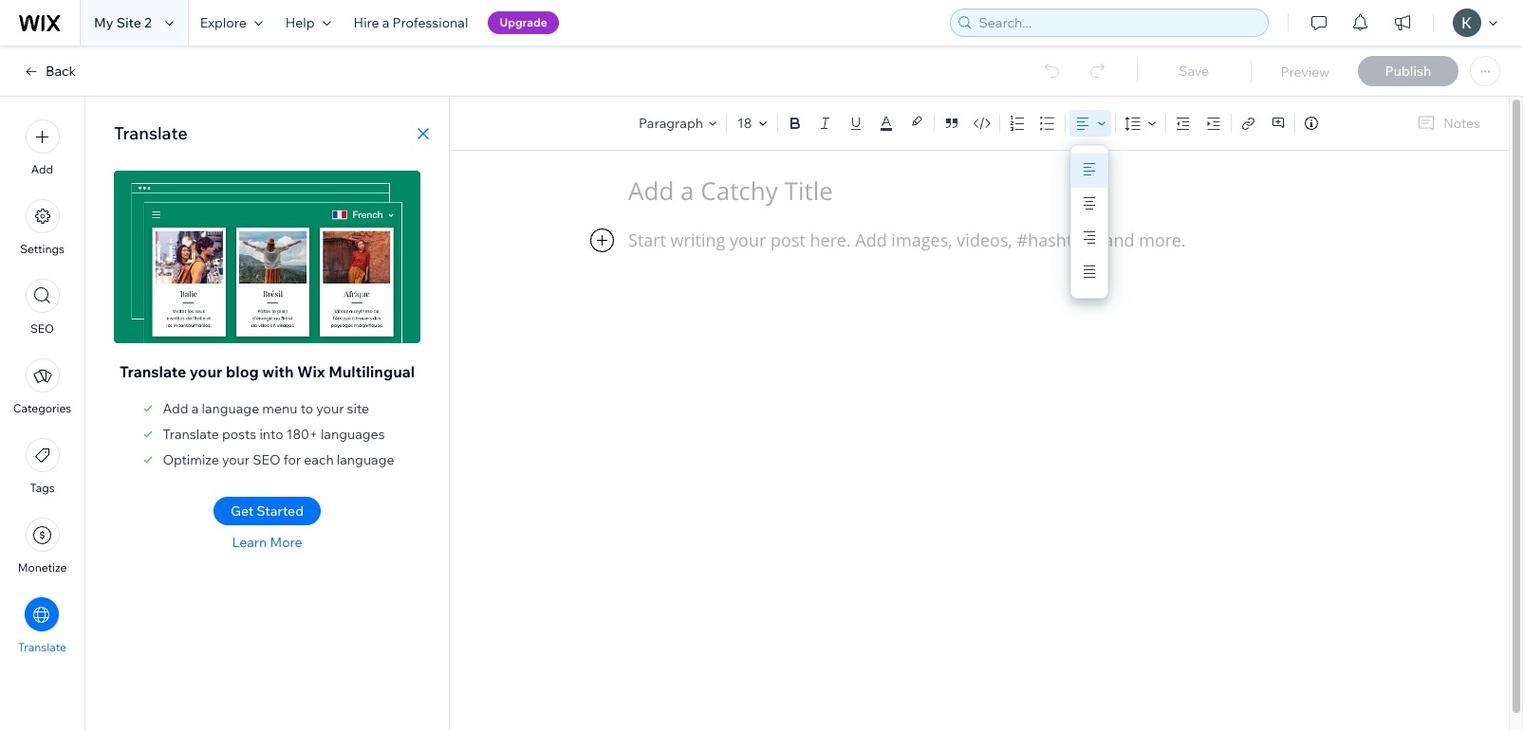 Task type: describe. For each thing, give the bounding box(es) containing it.
more
[[270, 534, 302, 551]]

add button
[[25, 120, 59, 177]]

a for professional
[[382, 14, 390, 31]]

multilingual
[[329, 363, 415, 382]]

seo inside button
[[30, 322, 54, 336]]

get started
[[231, 503, 304, 520]]

monetize
[[18, 561, 67, 575]]

180+
[[286, 426, 318, 443]]

Search... field
[[973, 9, 1262, 36]]

hire
[[354, 14, 379, 31]]

paragraph button
[[635, 110, 722, 137]]

upgrade
[[500, 15, 547, 29]]

upgrade button
[[488, 11, 559, 34]]

0 horizontal spatial language
[[202, 401, 259, 418]]

my
[[94, 14, 113, 31]]

started
[[257, 503, 304, 520]]

learn
[[232, 534, 267, 551]]

into
[[260, 426, 283, 443]]

categories button
[[13, 359, 71, 416]]

tags button
[[25, 439, 59, 495]]

learn more button
[[232, 534, 302, 551]]

tags
[[30, 481, 55, 495]]

professional
[[393, 14, 468, 31]]

Add a Catchy Title text field
[[628, 175, 1311, 208]]

wix
[[297, 363, 325, 382]]

hire a professional
[[354, 14, 468, 31]]

menu
[[262, 401, 298, 418]]

with
[[262, 363, 294, 382]]

settings
[[20, 242, 64, 256]]

learn more
[[232, 534, 302, 551]]

each
[[304, 452, 334, 469]]

optimize
[[163, 452, 219, 469]]

plugin toolbar image
[[590, 229, 614, 252]]

site
[[347, 401, 369, 418]]

languages
[[321, 426, 385, 443]]

monetize button
[[18, 518, 67, 575]]

notes
[[1444, 115, 1481, 132]]

back
[[46, 63, 76, 80]]

2 vertical spatial your
[[222, 452, 250, 469]]

blog
[[226, 363, 259, 382]]

add for add a language menu to your site translate posts into 180+ languages optimize your seo for each language
[[163, 401, 188, 418]]

seo button
[[25, 279, 59, 336]]

translate button
[[18, 598, 66, 655]]



Task type: locate. For each thing, give the bounding box(es) containing it.
a
[[382, 14, 390, 31], [191, 401, 199, 418]]

for
[[284, 452, 301, 469]]

site
[[116, 14, 141, 31]]

add
[[31, 162, 53, 177], [163, 401, 188, 418]]

1 horizontal spatial language
[[337, 452, 394, 469]]

a inside 'link'
[[382, 14, 390, 31]]

menu containing add
[[0, 108, 84, 666]]

1 vertical spatial a
[[191, 401, 199, 418]]

translate
[[114, 122, 188, 144], [119, 363, 186, 382], [163, 426, 219, 443], [18, 641, 66, 655]]

seo inside 'add a language menu to your site translate posts into 180+ languages optimize your seo for each language'
[[253, 452, 281, 469]]

2
[[144, 14, 152, 31]]

to
[[301, 401, 313, 418]]

add up settings 'button'
[[31, 162, 53, 177]]

seo left for
[[253, 452, 281, 469]]

add up optimize
[[163, 401, 188, 418]]

a up optimize
[[191, 401, 199, 418]]

add a language menu to your site translate posts into 180+ languages optimize your seo for each language
[[163, 401, 394, 469]]

None field
[[736, 114, 754, 133]]

your left blog in the left of the page
[[190, 363, 223, 382]]

get
[[231, 503, 254, 520]]

0 vertical spatial language
[[202, 401, 259, 418]]

0 vertical spatial a
[[382, 14, 390, 31]]

a right hire
[[382, 14, 390, 31]]

menu
[[0, 108, 84, 666]]

add inside 'add a language menu to your site translate posts into 180+ languages optimize your seo for each language'
[[163, 401, 188, 418]]

translate inside 'add a language menu to your site translate posts into 180+ languages optimize your seo for each language'
[[163, 426, 219, 443]]

help
[[285, 14, 315, 31]]

back button
[[23, 63, 76, 80]]

a for language
[[191, 401, 199, 418]]

help button
[[274, 0, 342, 46]]

1 horizontal spatial add
[[163, 401, 188, 418]]

get started button
[[213, 497, 321, 526]]

your right the to
[[316, 401, 344, 418]]

1 horizontal spatial a
[[382, 14, 390, 31]]

paragraph
[[639, 114, 703, 131]]

explore
[[200, 14, 247, 31]]

0 horizontal spatial a
[[191, 401, 199, 418]]

0 vertical spatial add
[[31, 162, 53, 177]]

1 vertical spatial seo
[[253, 452, 281, 469]]

translate your blog with wix multilingual
[[119, 363, 415, 382]]

0 vertical spatial your
[[190, 363, 223, 382]]

language up posts
[[202, 401, 259, 418]]

1 vertical spatial your
[[316, 401, 344, 418]]

seo
[[30, 322, 54, 336], [253, 452, 281, 469]]

None text field
[[628, 229, 1331, 679]]

1 horizontal spatial seo
[[253, 452, 281, 469]]

posts
[[222, 426, 257, 443]]

language down "languages"
[[337, 452, 394, 469]]

1 vertical spatial add
[[163, 401, 188, 418]]

categories
[[13, 402, 71, 416]]

language
[[202, 401, 259, 418], [337, 452, 394, 469]]

my site 2
[[94, 14, 152, 31]]

1 vertical spatial language
[[337, 452, 394, 469]]

add for add
[[31, 162, 53, 177]]

your down posts
[[222, 452, 250, 469]]

0 vertical spatial seo
[[30, 322, 54, 336]]

seo up categories button
[[30, 322, 54, 336]]

0 horizontal spatial seo
[[30, 322, 54, 336]]

add inside button
[[31, 162, 53, 177]]

settings button
[[20, 199, 64, 256]]

a inside 'add a language menu to your site translate posts into 180+ languages optimize your seo for each language'
[[191, 401, 199, 418]]

hire a professional link
[[342, 0, 480, 46]]

0 horizontal spatial add
[[31, 162, 53, 177]]

notes button
[[1410, 111, 1486, 136]]

your
[[190, 363, 223, 382], [316, 401, 344, 418], [222, 452, 250, 469]]



Task type: vqa. For each thing, say whether or not it's contained in the screenshot.
out
no



